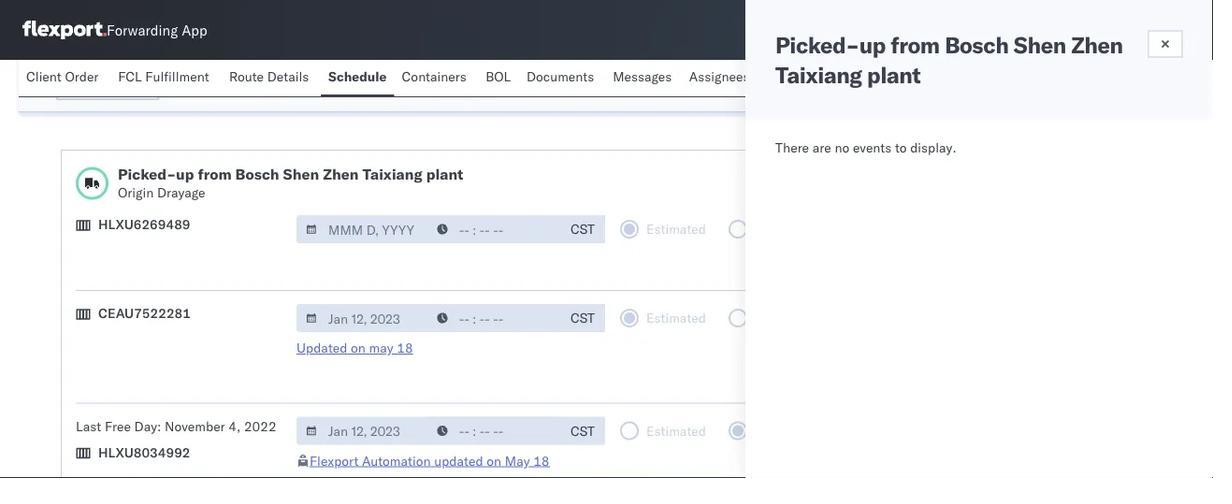 Task type: describe. For each thing, give the bounding box(es) containing it.
updated on may 18 button
[[297, 340, 413, 356]]

automation
[[362, 453, 431, 469]]

container button
[[56, 72, 159, 101]]

november
[[165, 418, 225, 435]]

taixiang for picked-up from bosch shen zhen taixiang plant
[[775, 61, 862, 89]]

updated
[[434, 453, 483, 469]]

events
[[853, 139, 892, 156]]

lock schedule
[[794, 72, 881, 89]]

origin
[[118, 185, 154, 201]]

documents
[[527, 68, 594, 85]]

container
[[69, 78, 128, 94]]

flexport
[[310, 453, 359, 469]]

last
[[76, 418, 101, 435]]

from for picked-up from bosch shen zhen taixiang plant origin drayage
[[198, 165, 232, 184]]

dates
[[1042, 72, 1075, 89]]

may
[[369, 340, 393, 356]]

containers button
[[394, 60, 478, 96]]

zhen for picked-up from bosch shen zhen taixiang plant origin drayage
[[323, 165, 359, 184]]

assignees
[[689, 68, 750, 85]]

route
[[229, 68, 264, 85]]

client
[[26, 68, 62, 85]]

-- : -- -- text field
[[427, 304, 560, 333]]

there
[[775, 139, 809, 156]]

order
[[65, 68, 99, 85]]

plant for picked-up from bosch shen zhen taixiang plant
[[867, 61, 921, 89]]

to
[[895, 139, 907, 156]]

0 vertical spatial on
[[351, 340, 366, 356]]

MMM D, YYYY text field
[[297, 417, 429, 445]]

forwarding
[[107, 21, 178, 39]]

4,
[[229, 418, 241, 435]]

last free day: november 4, 2022
[[76, 418, 277, 435]]

picked-up from bosch shen zhen taixiang plant
[[775, 31, 1123, 89]]

mmm d, yyyy text field for hlxu6269489
[[297, 216, 429, 244]]

client order button
[[19, 60, 111, 96]]

containers
[[402, 68, 467, 85]]

updated on may 18
[[297, 340, 413, 356]]

forwarding app link
[[22, 21, 207, 39]]

1 -- : -- -- text field from the top
[[427, 216, 560, 244]]

schedule inside schedule button
[[328, 68, 387, 85]]

cascading
[[976, 72, 1039, 89]]

there are no events to display.
[[775, 139, 957, 156]]

app
[[182, 21, 207, 39]]

no
[[835, 139, 850, 156]]

assignees button
[[682, 60, 761, 96]]

fcl
[[118, 68, 142, 85]]

hlxu8034992
[[98, 444, 190, 461]]

fulfillment
[[145, 68, 209, 85]]

up for picked-up from bosch shen zhen taixiang plant
[[859, 31, 886, 59]]

drayage
[[157, 185, 205, 201]]

messages
[[613, 68, 672, 85]]

picked- for picked-up from bosch shen zhen taixiang plant
[[775, 31, 859, 59]]

bol
[[486, 68, 511, 85]]

bosch for picked-up from bosch shen zhen taixiang plant origin drayage
[[235, 165, 279, 184]]

are
[[813, 139, 831, 156]]



Task type: vqa. For each thing, say whether or not it's contained in the screenshot.
Taixiang within the Picked-up from Bosch Shen Zhen Taixiang plant Origin Drayage
yes



Task type: locate. For each thing, give the bounding box(es) containing it.
0 horizontal spatial zhen
[[323, 165, 359, 184]]

picked-
[[775, 31, 859, 59], [118, 165, 176, 184]]

0 horizontal spatial picked-
[[118, 165, 176, 184]]

taixiang inside picked-up from bosch shen zhen taixiang plant origin drayage
[[362, 165, 423, 184]]

-- : -- -- text field
[[427, 216, 560, 244], [427, 417, 560, 445]]

0 vertical spatial from
[[891, 31, 940, 59]]

zhen inside picked-up from bosch shen zhen taixiang plant origin drayage
[[323, 165, 359, 184]]

picked-up from bosch shen zhen taixiang plant origin drayage
[[118, 165, 463, 201]]

route details
[[229, 68, 309, 85]]

0 vertical spatial up
[[859, 31, 886, 59]]

shen inside picked-up from bosch shen zhen taixiang plant
[[1014, 31, 1066, 59]]

plant
[[867, 61, 921, 89], [426, 165, 463, 184]]

forwarding app
[[107, 21, 207, 39]]

flexport automation updated on may 18
[[310, 453, 550, 469]]

1 horizontal spatial on
[[487, 453, 502, 469]]

picked- for picked-up from bosch shen zhen taixiang plant origin drayage
[[118, 165, 176, 184]]

up up drayage
[[176, 165, 194, 184]]

0 horizontal spatial up
[[176, 165, 194, 184]]

0 vertical spatial shen
[[1014, 31, 1066, 59]]

0 horizontal spatial taixiang
[[362, 165, 423, 184]]

1 vertical spatial -- : -- -- text field
[[427, 417, 560, 445]]

0 vertical spatial picked-
[[775, 31, 859, 59]]

1 vertical spatial from
[[198, 165, 232, 184]]

18 right may
[[533, 453, 550, 469]]

1 vertical spatial 18
[[533, 453, 550, 469]]

mmm d, yyyy text field for ceau7522281
[[297, 304, 429, 333]]

1 cst from the top
[[571, 221, 595, 238]]

1 horizontal spatial schedule
[[825, 72, 881, 89]]

schedule
[[328, 68, 387, 85], [825, 72, 881, 89]]

0 vertical spatial taixiang
[[775, 61, 862, 89]]

cst
[[571, 221, 595, 238], [571, 310, 595, 326], [571, 423, 595, 439]]

0 vertical spatial zhen
[[1071, 31, 1123, 59]]

1 horizontal spatial plant
[[867, 61, 921, 89]]

schedule right details
[[328, 68, 387, 85]]

0 horizontal spatial shen
[[283, 165, 319, 184]]

picked- inside picked-up from bosch shen zhen taixiang plant
[[775, 31, 859, 59]]

Search Shipments (/) text field
[[855, 16, 1036, 44]]

0 vertical spatial plant
[[867, 61, 921, 89]]

0 horizontal spatial on
[[351, 340, 366, 356]]

1 vertical spatial picked-
[[118, 165, 176, 184]]

1 horizontal spatial up
[[859, 31, 886, 59]]

up inside picked-up from bosch shen zhen taixiang plant origin drayage
[[176, 165, 194, 184]]

plant inside picked-up from bosch shen zhen taixiang plant
[[867, 61, 921, 89]]

1 horizontal spatial 18
[[533, 453, 550, 469]]

flexport. image
[[22, 21, 107, 39]]

from
[[891, 31, 940, 59], [198, 165, 232, 184]]

from inside picked-up from bosch shen zhen taixiang plant origin drayage
[[198, 165, 232, 184]]

shen
[[1014, 31, 1066, 59], [283, 165, 319, 184]]

schedule button
[[321, 60, 394, 96]]

shen for picked-up from bosch shen zhen taixiang plant origin drayage
[[283, 165, 319, 184]]

updated
[[297, 340, 347, 356]]

cascading dates
[[976, 72, 1075, 89]]

0 horizontal spatial schedule
[[328, 68, 387, 85]]

1 mmm d, yyyy text field from the top
[[297, 216, 429, 244]]

mmm d, yyyy text field up updated on may 18 button
[[297, 304, 429, 333]]

client order
[[26, 68, 99, 85]]

1 horizontal spatial zhen
[[1071, 31, 1123, 59]]

fcl fulfillment
[[118, 68, 209, 85]]

0 horizontal spatial bosch
[[235, 165, 279, 184]]

1 horizontal spatial picked-
[[775, 31, 859, 59]]

1 vertical spatial mmm d, yyyy text field
[[297, 304, 429, 333]]

1 vertical spatial plant
[[426, 165, 463, 184]]

2 vertical spatial cst
[[571, 423, 595, 439]]

1 vertical spatial shen
[[283, 165, 319, 184]]

taixiang inside picked-up from bosch shen zhen taixiang plant
[[775, 61, 862, 89]]

details
[[267, 68, 309, 85]]

mmm d, yyyy text field down picked-up from bosch shen zhen taixiang plant origin drayage
[[297, 216, 429, 244]]

0 vertical spatial -- : -- -- text field
[[427, 216, 560, 244]]

18
[[397, 340, 413, 356], [533, 453, 550, 469]]

bosch
[[945, 31, 1009, 59], [235, 165, 279, 184]]

1 horizontal spatial bosch
[[945, 31, 1009, 59]]

from for picked-up from bosch shen zhen taixiang plant
[[891, 31, 940, 59]]

plant for picked-up from bosch shen zhen taixiang plant origin drayage
[[426, 165, 463, 184]]

picked- up origin
[[118, 165, 176, 184]]

free
[[105, 418, 131, 435]]

3 cst from the top
[[571, 423, 595, 439]]

1 vertical spatial up
[[176, 165, 194, 184]]

up for picked-up from bosch shen zhen taixiang plant origin drayage
[[176, 165, 194, 184]]

shen for picked-up from bosch shen zhen taixiang plant
[[1014, 31, 1066, 59]]

messages button
[[605, 60, 682, 96]]

0 vertical spatial 18
[[397, 340, 413, 356]]

0 horizontal spatial from
[[198, 165, 232, 184]]

lock
[[794, 72, 822, 89]]

1 vertical spatial on
[[487, 453, 502, 469]]

0 vertical spatial bosch
[[945, 31, 1009, 59]]

fcl fulfillment button
[[111, 60, 222, 96]]

1 vertical spatial zhen
[[323, 165, 359, 184]]

zhen for picked-up from bosch shen zhen taixiang plant
[[1071, 31, 1123, 59]]

on left may
[[487, 453, 502, 469]]

1 vertical spatial taixiang
[[362, 165, 423, 184]]

hlxu6269489
[[98, 217, 190, 233]]

on left the may
[[351, 340, 366, 356]]

shen inside picked-up from bosch shen zhen taixiang plant origin drayage
[[283, 165, 319, 184]]

cst for hlxu6269489
[[571, 221, 595, 238]]

up up lock schedule on the right top of the page
[[859, 31, 886, 59]]

flexport automation updated on may 18 button
[[310, 453, 550, 469]]

bol button
[[478, 60, 519, 96]]

route details button
[[222, 60, 321, 96]]

picked- up lock
[[775, 31, 859, 59]]

0 vertical spatial cst
[[571, 221, 595, 238]]

None checkbox
[[892, 77, 918, 85]]

zhen inside picked-up from bosch shen zhen taixiang plant
[[1071, 31, 1123, 59]]

up
[[859, 31, 886, 59], [176, 165, 194, 184]]

-- : -- -- text field up -- : -- -- text field
[[427, 216, 560, 244]]

1 horizontal spatial taixiang
[[775, 61, 862, 89]]

taixiang for picked-up from bosch shen zhen taixiang plant origin drayage
[[362, 165, 423, 184]]

up inside picked-up from bosch shen zhen taixiang plant
[[859, 31, 886, 59]]

MMM D, YYYY text field
[[297, 216, 429, 244], [297, 304, 429, 333]]

picked- inside picked-up from bosch shen zhen taixiang plant origin drayage
[[118, 165, 176, 184]]

18 right the may
[[397, 340, 413, 356]]

plant inside picked-up from bosch shen zhen taixiang plant origin drayage
[[426, 165, 463, 184]]

2022
[[244, 418, 277, 435]]

may
[[505, 453, 530, 469]]

-- : -- -- text field up may
[[427, 417, 560, 445]]

0 vertical spatial mmm d, yyyy text field
[[297, 216, 429, 244]]

day:
[[134, 418, 161, 435]]

zhen
[[1071, 31, 1123, 59], [323, 165, 359, 184]]

taixiang
[[775, 61, 862, 89], [362, 165, 423, 184]]

1 horizontal spatial from
[[891, 31, 940, 59]]

2 cst from the top
[[571, 310, 595, 326]]

display.
[[910, 139, 957, 156]]

1 vertical spatial bosch
[[235, 165, 279, 184]]

ceau7522281
[[98, 305, 191, 322]]

bosch inside picked-up from bosch shen zhen taixiang plant origin drayage
[[235, 165, 279, 184]]

0 horizontal spatial plant
[[426, 165, 463, 184]]

1 vertical spatial cst
[[571, 310, 595, 326]]

2 -- : -- -- text field from the top
[[427, 417, 560, 445]]

bosch for picked-up from bosch shen zhen taixiang plant
[[945, 31, 1009, 59]]

1 horizontal spatial shen
[[1014, 31, 1066, 59]]

documents button
[[519, 60, 605, 96]]

from inside picked-up from bosch shen zhen taixiang plant
[[891, 31, 940, 59]]

on
[[351, 340, 366, 356], [487, 453, 502, 469]]

cst for ceau7522281
[[571, 310, 595, 326]]

0 horizontal spatial 18
[[397, 340, 413, 356]]

schedule right lock
[[825, 72, 881, 89]]

2 mmm d, yyyy text field from the top
[[297, 304, 429, 333]]

bosch inside picked-up from bosch shen zhen taixiang plant
[[945, 31, 1009, 59]]



